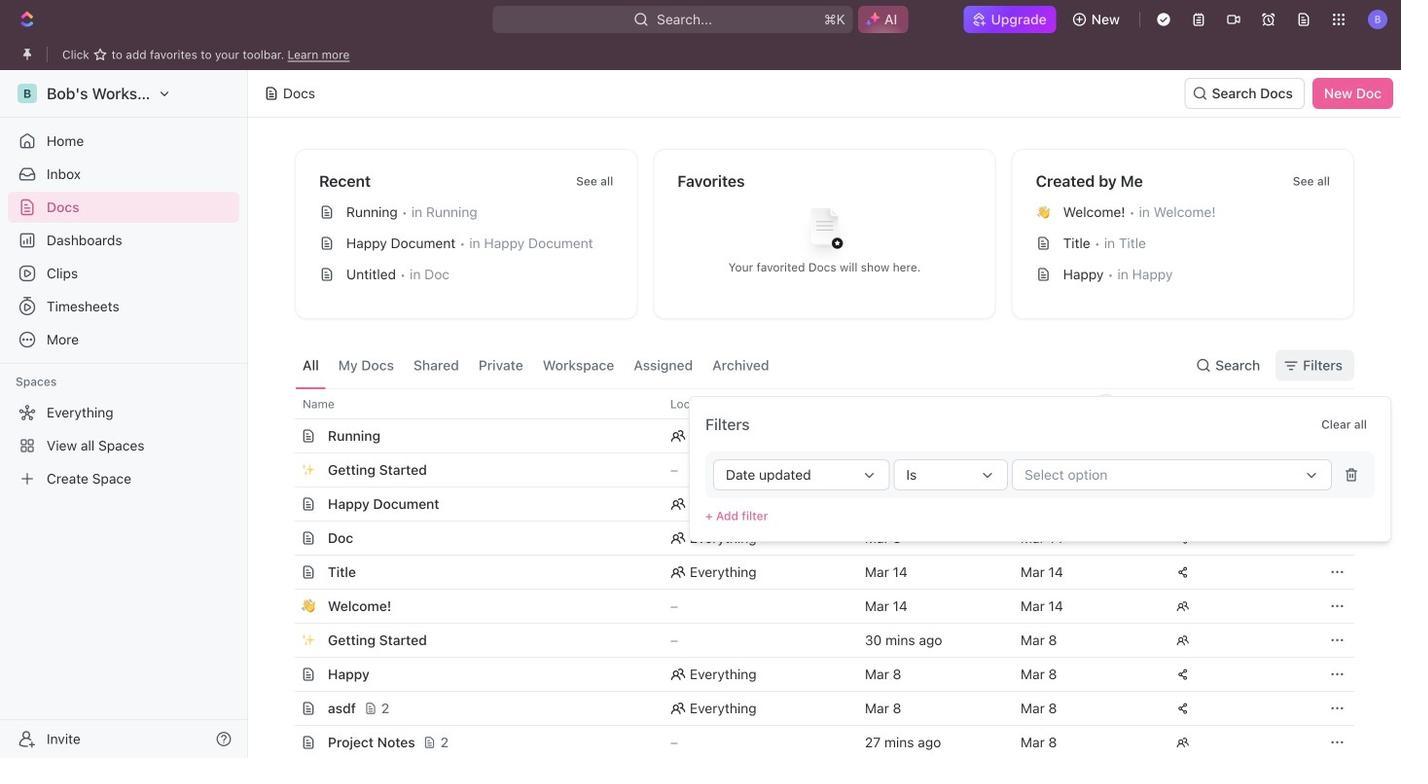 Task type: locate. For each thing, give the bounding box(es) containing it.
column header
[[274, 388, 295, 420]]

no favorited docs image
[[786, 193, 864, 271]]

5 row from the top
[[274, 521, 1355, 556]]

6 row from the top
[[274, 555, 1355, 590]]

row
[[274, 388, 1355, 420], [274, 419, 1355, 454], [274, 453, 1355, 488], [274, 487, 1355, 522], [274, 521, 1355, 556], [274, 555, 1355, 590], [274, 589, 1355, 624], [274, 623, 1355, 658], [274, 657, 1355, 692], [274, 691, 1355, 726], [274, 725, 1355, 758]]

cell
[[274, 420, 295, 453], [854, 420, 1010, 453], [1010, 420, 1165, 453], [1165, 420, 1321, 453], [274, 454, 295, 487], [1165, 454, 1321, 487], [274, 488, 295, 521], [854, 488, 1010, 521], [1010, 488, 1165, 521], [1165, 488, 1321, 521], [274, 522, 295, 555], [274, 556, 295, 589], [274, 590, 295, 623], [274, 624, 295, 657], [274, 658, 295, 691], [274, 692, 295, 725], [274, 726, 295, 758]]

1 row from the top
[[274, 388, 1355, 420]]

table
[[274, 388, 1355, 758]]

10 row from the top
[[274, 691, 1355, 726]]

3 row from the top
[[274, 453, 1355, 488]]

2 row from the top
[[274, 419, 1355, 454]]

4 row from the top
[[274, 487, 1355, 522]]

tree
[[8, 397, 239, 495]]

tab list
[[295, 343, 777, 388]]

sidebar navigation
[[0, 70, 248, 758]]



Task type: vqa. For each thing, say whether or not it's contained in the screenshot.
11th "row" from the bottom
yes



Task type: describe. For each thing, give the bounding box(es) containing it.
tree inside sidebar "navigation"
[[8, 397, 239, 495]]

7 row from the top
[[274, 589, 1355, 624]]

11 row from the top
[[274, 725, 1355, 758]]

8 row from the top
[[274, 623, 1355, 658]]

9 row from the top
[[274, 657, 1355, 692]]



